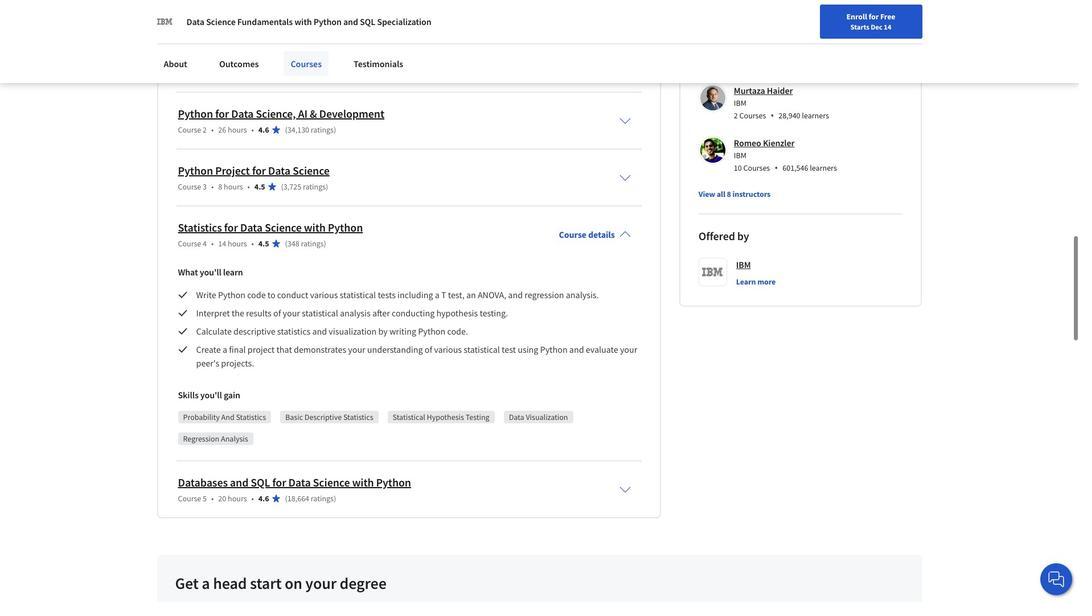 Task type: describe. For each thing, give the bounding box(es) containing it.
a for your
[[202, 574, 210, 594]]

348
[[288, 239, 300, 249]]

ratings for ai
[[311, 125, 334, 135]]

ibm link
[[737, 258, 751, 272]]

murtaza haider ibm 2 courses • 28,940 learners
[[734, 85, 830, 122]]

1 vertical spatial with
[[304, 220, 326, 235]]

27,730
[[288, 68, 309, 78]]

including
[[398, 289, 433, 301]]

learn more
[[737, 277, 776, 287]]

your right on
[[306, 574, 337, 594]]

murtaza haider link
[[734, 85, 793, 96]]

• right 26
[[252, 125, 254, 135]]

python inside create a final project that demonstrates your understanding of various statistical test using python and evaluate your peer's projects.
[[541, 344, 568, 356]]

data science fundamentals with python and sql specialization
[[187, 16, 432, 27]]

analysis
[[340, 308, 371, 319]]

basic descriptive statistics
[[286, 412, 374, 423]]

specialization
[[377, 16, 432, 27]]

learners for haider
[[802, 110, 830, 121]]

get a head start on your degree
[[175, 574, 387, 594]]

science up 18 hours •
[[247, 50, 284, 64]]

ratings for data
[[311, 494, 334, 504]]

test,
[[448, 289, 465, 301]]

4
[[203, 239, 207, 249]]

regression
[[525, 289, 564, 301]]

english button
[[841, 0, 909, 37]]

) for data
[[334, 494, 336, 504]]

project
[[248, 344, 275, 356]]

statistics for basic descriptive statistics
[[344, 412, 374, 423]]

find your new career
[[764, 13, 835, 23]]

statistical
[[393, 412, 426, 423]]

and up the course 5 • 20 hours • in the left of the page
[[230, 476, 249, 490]]

course for python project for data science
[[178, 182, 201, 192]]

skills
[[178, 390, 199, 401]]

offered
[[699, 229, 736, 243]]

results
[[246, 308, 272, 319]]

fundamentals
[[237, 16, 293, 27]]

descriptive
[[305, 412, 342, 423]]

testing
[[466, 412, 490, 423]]

&
[[310, 107, 317, 121]]

courses for romeo
[[744, 163, 771, 173]]

learn
[[737, 277, 756, 287]]

development
[[319, 107, 385, 121]]

regression
[[183, 434, 220, 444]]

for up ( 18,664 ratings )
[[273, 476, 286, 490]]

create
[[196, 344, 221, 356]]

( 348 ratings )
[[285, 239, 326, 249]]

and up demonstrates
[[312, 326, 327, 337]]

0 horizontal spatial 8
[[218, 182, 222, 192]]

about
[[164, 58, 187, 70]]

8 inside button
[[727, 189, 732, 199]]

course for statistics for data science with python
[[178, 239, 201, 249]]

1 vertical spatial 2
[[203, 125, 207, 135]]

chat with us image
[[1048, 571, 1066, 589]]

hours right 18
[[228, 68, 247, 78]]

0 vertical spatial sql
[[360, 16, 376, 27]]

various inside create a final project that demonstrates your understanding of various statistical test using python and evaluate your peer's projects.
[[434, 344, 462, 356]]

3,725
[[284, 182, 301, 192]]

( 27,730 ratings
[[285, 68, 334, 78]]

• down the statistics for data science with python
[[252, 239, 254, 249]]

2 vertical spatial ibm
[[737, 259, 751, 271]]

• inside murtaza haider ibm 2 courses • 28,940 learners
[[771, 109, 775, 122]]

romeo
[[734, 137, 762, 149]]

outcomes
[[219, 58, 259, 70]]

for for tools
[[206, 50, 220, 64]]

peer's
[[196, 358, 219, 369]]

and
[[221, 412, 235, 423]]

courses link
[[284, 51, 329, 76]]

conduct
[[277, 289, 308, 301]]

probability
[[183, 412, 220, 423]]

python project for data science link
[[178, 163, 330, 178]]

enroll
[[847, 11, 868, 22]]

an
[[467, 289, 476, 301]]

more
[[758, 277, 776, 287]]

( for data
[[281, 182, 284, 192]]

that
[[277, 344, 292, 356]]

data up 18 hours •
[[222, 50, 244, 64]]

0 vertical spatial a
[[435, 289, 440, 301]]

4.6 for for
[[259, 494, 269, 504]]

interpret the results of your statistical analysis after conducting hypothesis testing.
[[196, 308, 510, 319]]

romeo kienzler link
[[734, 137, 795, 149]]

0 vertical spatial courses
[[291, 58, 322, 70]]

18,664
[[288, 494, 309, 504]]

after
[[373, 308, 390, 319]]

and up testimonials link at the top left
[[344, 16, 358, 27]]

kienzler
[[763, 137, 795, 149]]

) for with
[[324, 239, 326, 249]]

databases and sql for data science with python
[[178, 476, 411, 490]]

course for python for data science, ai & development
[[178, 125, 201, 135]]

project
[[215, 163, 250, 178]]

0 horizontal spatial by
[[379, 326, 388, 337]]

a for demonstrates
[[223, 344, 227, 356]]

test
[[502, 344, 516, 356]]

courses for murtaza
[[740, 110, 767, 121]]

python for data science, ai & development
[[178, 107, 385, 121]]

find
[[764, 13, 778, 23]]

0 vertical spatial statistical
[[340, 289, 376, 301]]

ratings for science
[[303, 182, 326, 192]]

regression analysis
[[183, 434, 248, 444]]

evaluate
[[586, 344, 619, 356]]

enroll for free starts dec 14
[[847, 11, 896, 31]]

( for science
[[285, 239, 288, 249]]

course 1
[[178, 68, 207, 78]]

18 hours •
[[218, 68, 254, 78]]

for for python
[[215, 107, 229, 121]]

create a final project that demonstrates your understanding of various statistical test using python and evaluate your peer's projects.
[[196, 344, 640, 369]]

tools
[[178, 50, 204, 64]]

data left visualization
[[509, 412, 525, 423]]

python project for data science
[[178, 163, 330, 178]]

tools for data science link
[[178, 50, 284, 64]]

1
[[203, 68, 207, 78]]

4.5 for for
[[255, 182, 265, 192]]

all
[[717, 189, 726, 199]]

18
[[218, 68, 226, 78]]

20
[[218, 494, 226, 504]]

science up "( 3,725 ratings )" at top left
[[293, 163, 330, 178]]

science up ( 18,664 ratings )
[[313, 476, 350, 490]]

hypothesis
[[437, 308, 478, 319]]

601,546
[[783, 163, 809, 173]]

writing
[[390, 326, 417, 337]]

course for databases and sql for data science with python
[[178, 494, 201, 504]]

( 34,130 ratings )
[[285, 125, 336, 135]]

english
[[861, 13, 889, 24]]

conducting
[[392, 308, 435, 319]]

data right the ibm image
[[187, 16, 204, 27]]

0 vertical spatial with
[[295, 16, 312, 27]]

( 3,725 ratings )
[[281, 182, 328, 192]]

what
[[178, 267, 198, 278]]



Task type: locate. For each thing, give the bounding box(es) containing it.
) for ai
[[334, 125, 336, 135]]

statistical up analysis
[[340, 289, 376, 301]]

course left the 5
[[178, 494, 201, 504]]

view
[[699, 189, 716, 199]]

for inside enroll for free starts dec 14
[[869, 11, 879, 22]]

8 right all
[[727, 189, 732, 199]]

code.
[[448, 326, 468, 337]]

ratings right 348
[[301, 239, 324, 249]]

a left t on the top
[[435, 289, 440, 301]]

4.6 for science,
[[259, 125, 269, 135]]

anova,
[[478, 289, 507, 301]]

write
[[196, 289, 216, 301]]

ibm up 10
[[734, 150, 747, 161]]

statistics right descriptive
[[344, 412, 374, 423]]

4.5 right 18 hours •
[[259, 68, 269, 78]]

0 horizontal spatial a
[[202, 574, 210, 594]]

0 horizontal spatial of
[[274, 308, 281, 319]]

( down databases and sql for data science with python link
[[285, 494, 288, 504]]

on
[[285, 574, 302, 594]]

ibm image
[[157, 14, 173, 30]]

4.5 for data
[[259, 239, 269, 249]]

1 horizontal spatial by
[[738, 229, 750, 243]]

learners right 601,546
[[810, 163, 837, 173]]

hours for science
[[228, 239, 247, 249]]

1 horizontal spatial statistical
[[340, 289, 376, 301]]

learn
[[223, 267, 243, 278]]

4.5 down the statistics for data science with python
[[259, 239, 269, 249]]

by down "after"
[[379, 326, 388, 337]]

science up tools for data science link
[[206, 16, 236, 27]]

ratings for with
[[301, 239, 324, 249]]

by
[[738, 229, 750, 243], [379, 326, 388, 337]]

data up "course 4 • 14 hours •"
[[240, 220, 263, 235]]

various right 'conduct'
[[310, 289, 338, 301]]

degree
[[340, 574, 387, 594]]

a right the get
[[202, 574, 210, 594]]

learners right 28,940
[[802, 110, 830, 121]]

hours down the project
[[224, 182, 243, 192]]

a inside create a final project that demonstrates your understanding of various statistical test using python and evaluate your peer's projects.
[[223, 344, 227, 356]]

courses right 10
[[744, 163, 771, 173]]

0 vertical spatial you'll
[[200, 267, 221, 278]]

and inside create a final project that demonstrates your understanding of various statistical test using python and evaluate your peer's projects.
[[570, 344, 584, 356]]

3
[[203, 182, 207, 192]]

using
[[518, 344, 539, 356]]

databases
[[178, 476, 228, 490]]

1 4.6 from the top
[[259, 125, 269, 135]]

2 horizontal spatial a
[[435, 289, 440, 301]]

course left 26
[[178, 125, 201, 135]]

( 18,664 ratings )
[[285, 494, 336, 504]]

probability and statistics
[[183, 412, 266, 423]]

and
[[344, 16, 358, 27], [508, 289, 523, 301], [312, 326, 327, 337], [570, 344, 584, 356], [230, 476, 249, 490]]

murtaza haider image
[[701, 85, 726, 110]]

for up "course 4 • 14 hours •"
[[224, 220, 238, 235]]

a left "final"
[[223, 344, 227, 356]]

your down visualization
[[348, 344, 366, 356]]

data up course 2 • 26 hours •
[[231, 107, 254, 121]]

1 vertical spatial by
[[379, 326, 388, 337]]

1 vertical spatial a
[[223, 344, 227, 356]]

write python code to conduct various statistical tests including a t test, an anova, and regression analysis.
[[196, 289, 601, 301]]

course details
[[559, 229, 615, 240]]

• right 20
[[252, 494, 254, 504]]

1 vertical spatial learners
[[810, 163, 837, 173]]

ratings right "27,730"
[[311, 68, 334, 78]]

) right 18,664
[[334, 494, 336, 504]]

data up 3,725
[[268, 163, 291, 178]]

and right anova,
[[508, 289, 523, 301]]

• inside romeo kienzler ibm 10 courses • 601,546 learners
[[775, 162, 778, 174]]

statistics
[[277, 326, 311, 337]]

various down code. on the left bottom
[[434, 344, 462, 356]]

final
[[229, 344, 246, 356]]

hours for science,
[[228, 125, 247, 135]]

view all 8 instructors button
[[699, 189, 771, 200]]

0 vertical spatial by
[[738, 229, 750, 243]]

statistical hypothesis testing
[[393, 412, 490, 423]]

ibm for murtaza haider
[[734, 98, 747, 108]]

course left "1"
[[178, 68, 201, 78]]

ratings right 18,664
[[311, 494, 334, 504]]

1 vertical spatial statistical
[[302, 308, 338, 319]]

• left 28,940
[[771, 109, 775, 122]]

0 horizontal spatial 14
[[218, 239, 226, 249]]

your right find
[[780, 13, 795, 23]]

python
[[314, 16, 342, 27], [178, 107, 213, 121], [178, 163, 213, 178], [328, 220, 363, 235], [218, 289, 246, 301], [418, 326, 446, 337], [541, 344, 568, 356], [376, 476, 411, 490]]

4.6 left 18,664
[[259, 494, 269, 504]]

( down python for data science, ai & development link
[[285, 125, 288, 135]]

1 horizontal spatial 2
[[734, 110, 738, 121]]

statistical up calculate descriptive statistics and visualization by writing python code.
[[302, 308, 338, 319]]

visualization
[[526, 412, 568, 423]]

view all 8 instructors
[[699, 189, 771, 199]]

2 vertical spatial courses
[[744, 163, 771, 173]]

statistics right and
[[236, 412, 266, 423]]

) right 3,725
[[326, 182, 328, 192]]

1 vertical spatial you'll
[[200, 390, 222, 401]]

sql
[[360, 16, 376, 27], [251, 476, 270, 490]]

you'll left gain
[[200, 390, 222, 401]]

science,
[[256, 107, 296, 121]]

ibm inside romeo kienzler ibm 10 courses • 601,546 learners
[[734, 150, 747, 161]]

you'll left learn on the top left of page
[[200, 267, 221, 278]]

1 vertical spatial courses
[[740, 110, 767, 121]]

1 horizontal spatial sql
[[360, 16, 376, 27]]

descriptive
[[234, 326, 276, 337]]

sql up the course 5 • 20 hours • in the left of the page
[[251, 476, 270, 490]]

course left the 3
[[178, 182, 201, 192]]

0 vertical spatial ibm
[[734, 98, 747, 108]]

data up 18,664
[[289, 476, 311, 490]]

1 vertical spatial sql
[[251, 476, 270, 490]]

1 horizontal spatial 14
[[884, 22, 892, 31]]

• right the '4'
[[211, 239, 214, 249]]

various
[[310, 289, 338, 301], [434, 344, 462, 356]]

28,940
[[779, 110, 801, 121]]

for up 26
[[215, 107, 229, 121]]

statistics for probability and statistics
[[236, 412, 266, 423]]

your inside find your new career link
[[780, 13, 795, 23]]

of right understanding
[[425, 344, 433, 356]]

analysis
[[221, 434, 248, 444]]

2 inside murtaza haider ibm 2 courses • 28,940 learners
[[734, 110, 738, 121]]

1 vertical spatial 4.6
[[259, 494, 269, 504]]

courses inside romeo kienzler ibm 10 courses • 601,546 learners
[[744, 163, 771, 173]]

1 vertical spatial of
[[425, 344, 433, 356]]

• down python project for data science link
[[248, 182, 250, 192]]

a
[[435, 289, 440, 301], [223, 344, 227, 356], [202, 574, 210, 594]]

what you'll learn
[[178, 267, 243, 278]]

statistical inside create a final project that demonstrates your understanding of various statistical test using python and evaluate your peer's projects.
[[464, 344, 500, 356]]

( for for
[[285, 494, 288, 504]]

details
[[589, 229, 615, 240]]

2 vertical spatial with
[[352, 476, 374, 490]]

hours up learn on the top left of page
[[228, 239, 247, 249]]

0 horizontal spatial sql
[[251, 476, 270, 490]]

show notifications image
[[926, 14, 940, 28]]

you'll
[[200, 267, 221, 278], [200, 390, 222, 401]]

romeo kienzler ibm 10 courses • 601,546 learners
[[734, 137, 837, 174]]

0 horizontal spatial statistics
[[178, 220, 222, 235]]

romeo kienzler image
[[701, 138, 726, 163]]

4.6 down science,
[[259, 125, 269, 135]]

2 horizontal spatial statistical
[[464, 344, 500, 356]]

of right results
[[274, 308, 281, 319]]

instructors
[[733, 189, 771, 199]]

offered by
[[699, 229, 750, 243]]

) down development
[[334, 125, 336, 135]]

career
[[813, 13, 835, 23]]

code
[[247, 289, 266, 301]]

2 horizontal spatial statistics
[[344, 412, 374, 423]]

hours for for
[[228, 494, 247, 504]]

2 down murtaza
[[734, 110, 738, 121]]

hours right 26
[[228, 125, 247, 135]]

start
[[250, 574, 282, 594]]

0 vertical spatial 2
[[734, 110, 738, 121]]

outcomes link
[[212, 51, 266, 76]]

8
[[218, 182, 222, 192], [727, 189, 732, 199]]

course 3 • 8 hours •
[[178, 182, 250, 192]]

0 horizontal spatial 2
[[203, 125, 207, 135]]

ratings right 3,725
[[303, 182, 326, 192]]

statistics for data science with python link
[[178, 220, 363, 235]]

• left 601,546
[[775, 162, 778, 174]]

1 vertical spatial various
[[434, 344, 462, 356]]

testimonials link
[[347, 51, 410, 76]]

0 vertical spatial learners
[[802, 110, 830, 121]]

for up "1"
[[206, 50, 220, 64]]

courses inside murtaza haider ibm 2 courses • 28,940 learners
[[740, 110, 767, 121]]

and left evaluate
[[570, 344, 584, 356]]

for for enroll
[[869, 11, 879, 22]]

•
[[252, 68, 254, 78], [771, 109, 775, 122], [211, 125, 214, 135], [252, 125, 254, 135], [775, 162, 778, 174], [211, 182, 214, 192], [248, 182, 250, 192], [211, 239, 214, 249], [252, 239, 254, 249], [211, 494, 214, 504], [252, 494, 254, 504]]

ratings down &
[[311, 125, 334, 135]]

( up python for data science, ai & development
[[285, 68, 288, 78]]

course inside 'course details' dropdown button
[[559, 229, 587, 240]]

learners inside murtaza haider ibm 2 courses • 28,940 learners
[[802, 110, 830, 121]]

0 vertical spatial 4.5
[[259, 68, 269, 78]]

2 left 26
[[203, 125, 207, 135]]

head
[[213, 574, 247, 594]]

interpret
[[196, 308, 230, 319]]

) for science
[[326, 182, 328, 192]]

2 vertical spatial 4.5
[[259, 239, 269, 249]]

courses
[[291, 58, 322, 70], [740, 110, 767, 121], [744, 163, 771, 173]]

1 horizontal spatial a
[[223, 344, 227, 356]]

1 horizontal spatial statistics
[[236, 412, 266, 423]]

courses down murtaza
[[740, 110, 767, 121]]

for for statistics
[[224, 220, 238, 235]]

course 4 • 14 hours •
[[178, 239, 254, 249]]

python for data science, ai & development link
[[178, 107, 385, 121]]

14 right the '4'
[[218, 239, 226, 249]]

1 horizontal spatial 8
[[727, 189, 732, 199]]

1 horizontal spatial of
[[425, 344, 433, 356]]

2 vertical spatial statistical
[[464, 344, 500, 356]]

sql left the specialization
[[360, 16, 376, 27]]

hours for data
[[224, 182, 243, 192]]

course left the '4'
[[178, 239, 201, 249]]

your right evaluate
[[620, 344, 638, 356]]

1 horizontal spatial various
[[434, 344, 462, 356]]

• right the 5
[[211, 494, 214, 504]]

learners inside romeo kienzler ibm 10 courses • 601,546 learners
[[810, 163, 837, 173]]

demonstrates
[[294, 344, 347, 356]]

4.5 down python project for data science link
[[255, 182, 265, 192]]

get
[[175, 574, 199, 594]]

t
[[442, 289, 446, 301]]

8 right the 3
[[218, 182, 222, 192]]

statistics up the '4'
[[178, 220, 222, 235]]

find your new career link
[[758, 11, 841, 26]]

( down python project for data science at the left top of page
[[281, 182, 284, 192]]

None search field
[[162, 7, 436, 30]]

learners
[[802, 110, 830, 121], [810, 163, 837, 173]]

( for science,
[[285, 125, 288, 135]]

1 vertical spatial 4.5
[[255, 182, 265, 192]]

ibm up learn
[[737, 259, 751, 271]]

2 vertical spatial a
[[202, 574, 210, 594]]

ratings
[[311, 68, 334, 78], [311, 125, 334, 135], [303, 182, 326, 192], [301, 239, 324, 249], [311, 494, 334, 504]]

haider
[[767, 85, 793, 96]]

you'll for learn
[[200, 267, 221, 278]]

of
[[274, 308, 281, 319], [425, 344, 433, 356]]

0 horizontal spatial statistical
[[302, 308, 338, 319]]

learners for kienzler
[[810, 163, 837, 173]]

murtaza
[[734, 85, 766, 96]]

( down 'statistics for data science with python' link on the top left
[[285, 239, 288, 249]]

starts
[[851, 22, 870, 31]]

to
[[268, 289, 276, 301]]

of inside create a final project that demonstrates your understanding of various statistical test using python and evaluate your peer's projects.
[[425, 344, 433, 356]]

0 vertical spatial of
[[274, 308, 281, 319]]

0 vertical spatial various
[[310, 289, 338, 301]]

with
[[295, 16, 312, 27], [304, 220, 326, 235], [352, 476, 374, 490]]

• left 26
[[211, 125, 214, 135]]

calculate descriptive statistics and visualization by writing python code.
[[196, 326, 470, 337]]

testing.
[[480, 308, 508, 319]]

hours right 20
[[228, 494, 247, 504]]

for up dec on the top
[[869, 11, 879, 22]]

your down 'conduct'
[[283, 308, 300, 319]]

1 vertical spatial ibm
[[734, 150, 747, 161]]

course
[[178, 68, 201, 78], [178, 125, 201, 135], [178, 182, 201, 192], [559, 229, 587, 240], [178, 239, 201, 249], [178, 494, 201, 504]]

0 horizontal spatial various
[[310, 289, 338, 301]]

1 vertical spatial 14
[[218, 239, 226, 249]]

you'll for gain
[[200, 390, 222, 401]]

14 inside enroll for free starts dec 14
[[884, 22, 892, 31]]

• down tools for data science link
[[252, 68, 254, 78]]

0 vertical spatial 4.6
[[259, 125, 269, 135]]

by right the offered
[[738, 229, 750, 243]]

course details button
[[550, 213, 640, 256]]

for right the project
[[252, 163, 266, 178]]

• right the 3
[[211, 182, 214, 192]]

ibm inside murtaza haider ibm 2 courses • 28,940 learners
[[734, 98, 747, 108]]

courses down 'data science fundamentals with python and sql specialization'
[[291, 58, 322, 70]]

2 4.6 from the top
[[259, 494, 269, 504]]

science
[[206, 16, 236, 27], [247, 50, 284, 64], [293, 163, 330, 178], [265, 220, 302, 235], [313, 476, 350, 490]]

statistical
[[340, 289, 376, 301], [302, 308, 338, 319], [464, 344, 500, 356]]

statistics for data science with python
[[178, 220, 363, 235]]

science up 348
[[265, 220, 302, 235]]

ibm for romeo kienzler
[[734, 150, 747, 161]]

new
[[797, 13, 811, 23]]

course left details
[[559, 229, 587, 240]]

(
[[285, 68, 288, 78], [285, 125, 288, 135], [281, 182, 284, 192], [285, 239, 288, 249], [285, 494, 288, 504]]

the
[[232, 308, 244, 319]]

0 vertical spatial 14
[[884, 22, 892, 31]]

ibm down murtaza
[[734, 98, 747, 108]]

statistical left test
[[464, 344, 500, 356]]

14 down free
[[884, 22, 892, 31]]



Task type: vqa. For each thing, say whether or not it's contained in the screenshot.
'many'
no



